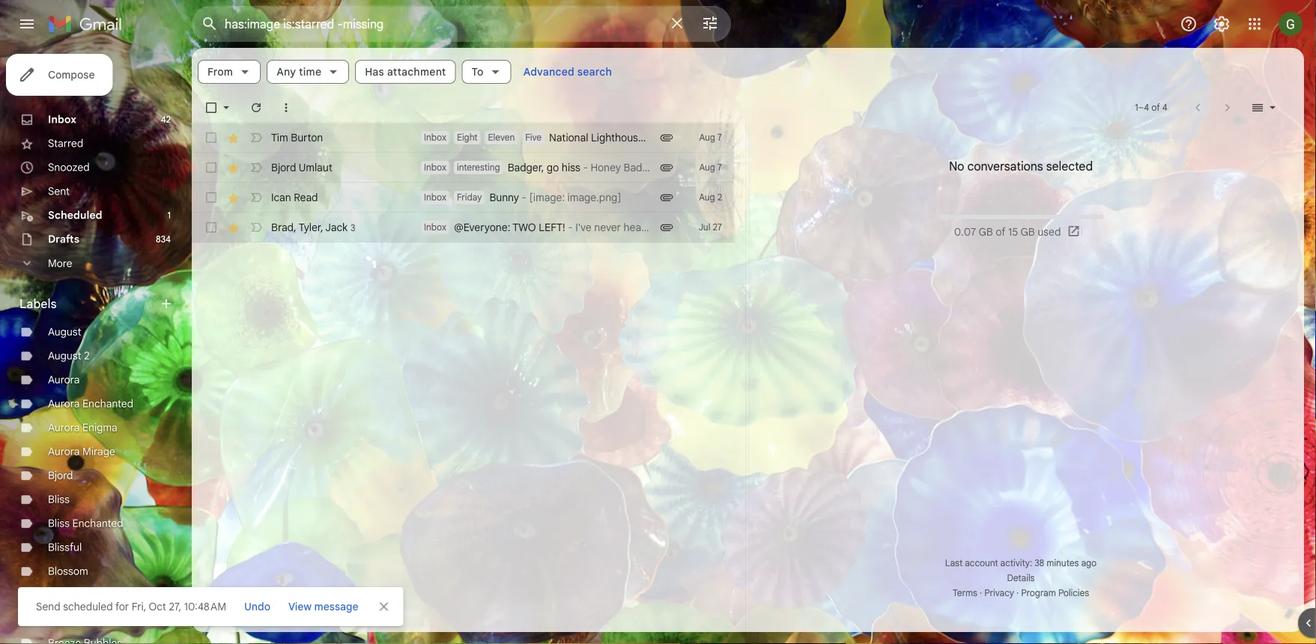 Task type: describe. For each thing, give the bounding box(es) containing it.
38
[[1035, 558, 1044, 570]]

1
[[167, 210, 171, 221]]

bliss link
[[48, 494, 70, 507]]

activity:
[[1001, 558, 1032, 570]]

send
[[36, 601, 60, 614]]

1 aug from the top
[[699, 132, 715, 143]]

bliss enchanted
[[48, 518, 123, 531]]

care.
[[688, 161, 712, 174]]

interesting
[[457, 162, 500, 173]]

row containing tim burton
[[192, 123, 734, 153]]

snoozed
[[48, 161, 90, 174]]

inbox link
[[48, 113, 76, 126]]

support image
[[1180, 15, 1198, 33]]

bjord umlaut
[[271, 161, 333, 174]]

3
[[351, 222, 355, 234]]

no conversations selected
[[949, 159, 1093, 174]]

aug 7 for badger, go hiss
[[699, 162, 722, 173]]

aurora mirage
[[48, 446, 115, 459]]

from
[[208, 65, 233, 78]]

more
[[48, 257, 72, 270]]

terms
[[953, 588, 978, 600]]

brad , tyler , jack 3
[[271, 221, 355, 234]]

7 for badger, go hiss
[[718, 162, 722, 173]]

0.07
[[954, 226, 976, 239]]

details
[[1007, 573, 1035, 585]]

has attachment button
[[355, 60, 456, 84]]

august link
[[48, 326, 81, 339]]

program policies link
[[1021, 588, 1089, 600]]

clear search image
[[662, 8, 692, 38]]

bjord link
[[48, 470, 73, 483]]

jack
[[325, 221, 348, 234]]

burton
[[291, 131, 323, 144]]

selected
[[1046, 159, 1093, 174]]

Search mail text field
[[225, 16, 659, 31]]

aurora for aurora mirage
[[48, 446, 80, 459]]

any time
[[277, 65, 322, 78]]

27
[[713, 222, 722, 233]]

search
[[577, 65, 612, 78]]

enchanted for aurora enchanted
[[82, 398, 133, 411]]

1 gb from the left
[[979, 226, 993, 239]]

0.07 gb of 15 gb used
[[954, 226, 1061, 239]]

two
[[513, 221, 536, 234]]

go
[[547, 161, 559, 174]]

bjord for bjord umlaut
[[271, 161, 296, 174]]

advanced search
[[523, 65, 612, 78]]

ican read
[[271, 191, 318, 204]]

badger,
[[508, 161, 544, 174]]

42
[[161, 114, 171, 125]]

badger, go hiss - honey badger don't care.
[[508, 161, 712, 174]]

has attachment image
[[659, 160, 674, 175]]

last
[[945, 558, 963, 570]]

inbox inside inbox @everyone: two left! -
[[424, 222, 446, 233]]

bjord for bjord link
[[48, 470, 73, 483]]

terms link
[[953, 588, 978, 600]]

main menu image
[[18, 15, 36, 33]]

@everyone:
[[454, 221, 510, 234]]

of
[[996, 226, 1006, 239]]

has
[[365, 65, 384, 78]]

aurora enchanted
[[48, 398, 133, 411]]

aurora for aurora enchanted
[[48, 398, 80, 411]]

undo alert
[[238, 594, 276, 621]]

from button
[[198, 60, 261, 84]]

bunny
[[489, 191, 519, 204]]

honey
[[591, 161, 621, 174]]

toggle split pane mode image
[[1250, 100, 1265, 115]]

bliss enchanted link
[[48, 518, 123, 531]]

834
[[156, 234, 171, 245]]

jul 27
[[699, 222, 722, 233]]

10:48 am
[[184, 601, 226, 614]]

aug 7 for national lighthouse day
[[699, 132, 722, 143]]

enigma
[[82, 422, 117, 435]]

2 horizontal spatial -
[[583, 161, 588, 174]]

time
[[299, 65, 322, 78]]

tyler
[[299, 221, 321, 234]]

advanced
[[523, 65, 575, 78]]

has attachment image for bunny - [image: image.png]
[[659, 190, 674, 205]]

blossom for blossom bliss
[[48, 590, 88, 603]]

aurora mirage link
[[48, 446, 115, 459]]

enchanted for bliss enchanted
[[72, 518, 123, 531]]

27,
[[169, 601, 181, 614]]

minutes
[[1047, 558, 1079, 570]]

hiss
[[562, 161, 580, 174]]

2 gb from the left
[[1021, 226, 1035, 239]]

undo
[[244, 601, 270, 614]]

don't
[[661, 161, 685, 174]]

august for august 2
[[48, 350, 81, 363]]

august for august link
[[48, 326, 81, 339]]

scheduled link
[[48, 209, 102, 222]]

aug for honey badger don't care.
[[699, 162, 715, 173]]

compose
[[48, 68, 95, 81]]

alert containing send scheduled for fri, oct 27, 10:48 am
[[18, 34, 1292, 627]]

friday
[[457, 192, 482, 203]]

lighthouse
[[591, 131, 644, 144]]

no conversations selected main content
[[192, 48, 1304, 633]]

program
[[1021, 588, 1056, 600]]

inbox for ican read
[[424, 192, 446, 203]]

read
[[294, 191, 318, 204]]

has attachment image for inbox @everyone: two left! -
[[659, 220, 674, 235]]

august 2
[[48, 350, 90, 363]]

2 for august 2
[[84, 350, 90, 363]]

bliss for bliss link
[[48, 494, 70, 507]]



Task type: vqa. For each thing, say whether or not it's contained in the screenshot.
Tyler
yes



Task type: locate. For each thing, give the bounding box(es) containing it.
1 , from the left
[[294, 221, 296, 234]]

starred link
[[48, 137, 83, 150]]

enchanted up enigma
[[82, 398, 133, 411]]

1 aurora from the top
[[48, 374, 80, 387]]

1 vertical spatial has attachment image
[[659, 190, 674, 205]]

inbox left 'interesting'
[[424, 162, 446, 173]]

oct
[[149, 601, 166, 614]]

0 horizontal spatial gb
[[979, 226, 993, 239]]

0 vertical spatial bliss
[[48, 494, 70, 507]]

1 horizontal spatial ,
[[321, 221, 323, 234]]

bjord inside row
[[271, 161, 296, 174]]

august up august 2
[[48, 326, 81, 339]]

bjord up ican
[[271, 161, 296, 174]]

None checkbox
[[204, 100, 219, 115], [204, 190, 219, 205], [204, 220, 219, 235], [204, 100, 219, 115], [204, 190, 219, 205], [204, 220, 219, 235]]

aurora up bjord link
[[48, 446, 80, 459]]

7 right care.
[[718, 162, 722, 173]]

inbox left friday
[[424, 192, 446, 203]]

mirage
[[82, 446, 115, 459]]

1 vertical spatial aug
[[699, 162, 715, 173]]

1 vertical spatial blossom
[[48, 590, 88, 603]]

aurora down aurora link
[[48, 398, 80, 411]]

1 vertical spatial 7
[[718, 162, 722, 173]]

aug up the 'jul'
[[699, 192, 715, 203]]

row containing brad
[[192, 213, 734, 243]]

3 has attachment image from the top
[[659, 220, 674, 235]]

2 inside labels navigation
[[84, 350, 90, 363]]

aug for [image: image.png]
[[699, 192, 715, 203]]

search mail image
[[196, 10, 223, 37]]

3 aurora from the top
[[48, 422, 80, 435]]

aurora up the aurora mirage link
[[48, 422, 80, 435]]

4 aurora from the top
[[48, 446, 80, 459]]

tim burton
[[271, 131, 323, 144]]

aug 7 up care.
[[699, 132, 722, 143]]

2 blossom from the top
[[48, 590, 88, 603]]

None checkbox
[[204, 130, 219, 145], [204, 160, 219, 175], [204, 130, 219, 145], [204, 160, 219, 175]]

row up 'interesting'
[[192, 123, 734, 153]]

scheduled
[[48, 209, 102, 222]]

2 aug from the top
[[699, 162, 715, 173]]

scheduled
[[63, 601, 113, 614]]

five
[[525, 132, 542, 143]]

row
[[192, 123, 734, 153], [192, 153, 734, 183], [192, 183, 734, 213], [192, 213, 734, 243]]

used
[[1038, 226, 1061, 239]]

,
[[294, 221, 296, 234], [321, 221, 323, 234]]

bjord up bliss link
[[48, 470, 73, 483]]

2 has attachment image from the top
[[659, 190, 674, 205]]

aurora for aurora link
[[48, 374, 80, 387]]

any time button
[[267, 60, 349, 84]]

inbox up starred
[[48, 113, 76, 126]]

0 vertical spatial -
[[583, 161, 588, 174]]

aug 2
[[699, 192, 722, 203]]

blossom down blissful
[[48, 566, 88, 579]]

left!
[[539, 221, 565, 234]]

· right "terms" link
[[980, 588, 982, 600]]

to
[[472, 65, 484, 78]]

· down details link
[[1017, 588, 1019, 600]]

drafts
[[48, 233, 79, 246]]

1 vertical spatial bliss
[[48, 518, 70, 531]]

advanced search options image
[[695, 8, 725, 38]]

more image
[[279, 100, 294, 115]]

1 horizontal spatial gb
[[1021, 226, 1035, 239]]

eight
[[457, 132, 478, 143]]

inbox left @everyone:
[[424, 222, 446, 233]]

2 vertical spatial has attachment image
[[659, 220, 674, 235]]

has attachment image down has attachment image in the right top of the page
[[659, 190, 674, 205]]

bliss down bjord link
[[48, 494, 70, 507]]

drafts link
[[48, 233, 79, 246]]

blossom for blossom link
[[48, 566, 88, 579]]

settings image
[[1213, 15, 1231, 33]]

2 for aug 2
[[717, 192, 722, 203]]

aug
[[699, 132, 715, 143], [699, 162, 715, 173], [699, 192, 715, 203]]

0 horizontal spatial -
[[522, 191, 527, 204]]

row containing bjord umlaut
[[192, 153, 734, 183]]

aug 7 up aug 2
[[699, 162, 722, 173]]

0 horizontal spatial ·
[[980, 588, 982, 600]]

bjord
[[271, 161, 296, 174], [48, 470, 73, 483]]

image.png]
[[568, 191, 621, 204]]

enchanted up blissful link
[[72, 518, 123, 531]]

aurora enigma
[[48, 422, 117, 435]]

2 · from the left
[[1017, 588, 1019, 600]]

message
[[314, 601, 358, 614]]

aurora
[[48, 374, 80, 387], [48, 398, 80, 411], [48, 422, 80, 435], [48, 446, 80, 459]]

2 , from the left
[[321, 221, 323, 234]]

2 aurora from the top
[[48, 398, 80, 411]]

aurora link
[[48, 374, 80, 387]]

row down "eight"
[[192, 153, 734, 183]]

last account activity: 38 minutes ago details terms · privacy · program policies
[[945, 558, 1097, 600]]

1 row from the top
[[192, 123, 734, 153]]

, left jack
[[321, 221, 323, 234]]

·
[[980, 588, 982, 600], [1017, 588, 1019, 600]]

0 vertical spatial aug
[[699, 132, 715, 143]]

2 vertical spatial bliss
[[91, 590, 113, 603]]

aug 7
[[699, 132, 722, 143], [699, 162, 722, 173]]

badger
[[624, 161, 658, 174]]

privacy link
[[984, 588, 1014, 600]]

to button
[[462, 60, 511, 84]]

0 vertical spatial bjord
[[271, 161, 296, 174]]

brave link
[[48, 614, 75, 627]]

has attachment
[[365, 65, 446, 78]]

inbox left "eight"
[[424, 132, 446, 143]]

labels
[[19, 297, 57, 312]]

inbox for tim burton
[[424, 132, 446, 143]]

alert
[[18, 34, 1292, 627]]

1 vertical spatial 2
[[84, 350, 90, 363]]

ago
[[1081, 558, 1097, 570]]

aug up aug 2
[[699, 162, 715, 173]]

0 vertical spatial 2
[[717, 192, 722, 203]]

umlaut
[[299, 161, 333, 174]]

7 for national lighthouse day
[[718, 132, 722, 143]]

row down 'interesting'
[[192, 183, 734, 213]]

- right 'left!'
[[568, 221, 573, 234]]

has attachment image
[[659, 130, 674, 145], [659, 190, 674, 205], [659, 220, 674, 235]]

account
[[965, 558, 998, 570]]

15
[[1008, 226, 1018, 239]]

2 vertical spatial aug
[[699, 192, 715, 203]]

has attachment image left the 'jul'
[[659, 220, 674, 235]]

jul
[[699, 222, 710, 233]]

2 aug 7 from the top
[[699, 162, 722, 173]]

privacy
[[984, 588, 1014, 600]]

snoozed link
[[48, 161, 90, 174]]

bunny - [image: image.png]
[[489, 191, 621, 204]]

1 horizontal spatial 2
[[717, 192, 722, 203]]

tim
[[271, 131, 288, 144]]

row containing ican read
[[192, 183, 734, 213]]

attachment
[[387, 65, 446, 78]]

gb right "15"
[[1021, 226, 1035, 239]]

1 vertical spatial enchanted
[[72, 518, 123, 531]]

3 row from the top
[[192, 183, 734, 213]]

bliss
[[48, 494, 70, 507], [48, 518, 70, 531], [91, 590, 113, 603]]

1 august from the top
[[48, 326, 81, 339]]

0 vertical spatial aug 7
[[699, 132, 722, 143]]

aug up care.
[[699, 132, 715, 143]]

gb left of
[[979, 226, 993, 239]]

view
[[288, 601, 312, 614]]

sent link
[[48, 185, 70, 198]]

labels heading
[[19, 297, 159, 312]]

1 7 from the top
[[718, 132, 722, 143]]

view message link
[[282, 594, 364, 621]]

blossom down blossom link
[[48, 590, 88, 603]]

day
[[647, 131, 665, 144]]

2
[[717, 192, 722, 203], [84, 350, 90, 363]]

for
[[115, 601, 129, 614]]

august down august link
[[48, 350, 81, 363]]

4 row from the top
[[192, 213, 734, 243]]

blissful
[[48, 542, 82, 555]]

inbox inside labels navigation
[[48, 113, 76, 126]]

brave
[[48, 614, 75, 627]]

1 blossom from the top
[[48, 566, 88, 579]]

0 vertical spatial 7
[[718, 132, 722, 143]]

1 vertical spatial aug 7
[[699, 162, 722, 173]]

has attachment image up has attachment image in the right top of the page
[[659, 130, 674, 145]]

bliss left for
[[91, 590, 113, 603]]

2 row from the top
[[192, 153, 734, 183]]

bjord inside labels navigation
[[48, 470, 73, 483]]

1 · from the left
[[980, 588, 982, 600]]

follow link to manage storage image
[[1067, 225, 1082, 240]]

blossom bliss link
[[48, 590, 113, 603]]

policies
[[1058, 588, 1089, 600]]

row down friday
[[192, 213, 734, 243]]

details link
[[1007, 573, 1035, 585]]

ican
[[271, 191, 291, 204]]

1 aug 7 from the top
[[699, 132, 722, 143]]

- right hiss at the top of the page
[[583, 161, 588, 174]]

labels navigation
[[0, 48, 192, 645]]

0 vertical spatial august
[[48, 326, 81, 339]]

1 horizontal spatial -
[[568, 221, 573, 234]]

, left tyler
[[294, 221, 296, 234]]

1 horizontal spatial ·
[[1017, 588, 1019, 600]]

sent
[[48, 185, 70, 198]]

conversations
[[967, 159, 1043, 174]]

bliss down bliss link
[[48, 518, 70, 531]]

0 horizontal spatial bjord
[[48, 470, 73, 483]]

1 vertical spatial august
[[48, 350, 81, 363]]

blossom bliss
[[48, 590, 113, 603]]

0 vertical spatial enchanted
[[82, 398, 133, 411]]

None search field
[[192, 6, 731, 42]]

aurora for aurora enigma
[[48, 422, 80, 435]]

2 vertical spatial -
[[568, 221, 573, 234]]

[image:
[[529, 191, 565, 204]]

aurora enchanted link
[[48, 398, 133, 411]]

august 2 link
[[48, 350, 90, 363]]

0 vertical spatial blossom
[[48, 566, 88, 579]]

2 inside no conversations selected main content
[[717, 192, 722, 203]]

bliss for bliss enchanted
[[48, 518, 70, 531]]

0 horizontal spatial 2
[[84, 350, 90, 363]]

1 vertical spatial bjord
[[48, 470, 73, 483]]

0 horizontal spatial ,
[[294, 221, 296, 234]]

refresh image
[[249, 100, 264, 115]]

3 aug from the top
[[699, 192, 715, 203]]

- right bunny
[[522, 191, 527, 204]]

1 horizontal spatial bjord
[[271, 161, 296, 174]]

2 7 from the top
[[718, 162, 722, 173]]

eleven
[[488, 132, 515, 143]]

1 has attachment image from the top
[[659, 130, 674, 145]]

august
[[48, 326, 81, 339], [48, 350, 81, 363]]

aurora down august 2
[[48, 374, 80, 387]]

inbox for bjord umlaut
[[424, 162, 446, 173]]

enchanted
[[82, 398, 133, 411], [72, 518, 123, 531]]

2 august from the top
[[48, 350, 81, 363]]

blissful link
[[48, 542, 82, 555]]

gmail image
[[48, 9, 130, 39]]

send scheduled for fri, oct 27, 10:48 am
[[36, 601, 226, 614]]

1 vertical spatial -
[[522, 191, 527, 204]]

0 vertical spatial has attachment image
[[659, 130, 674, 145]]

advanced search button
[[517, 58, 618, 85]]

7 up aug 2
[[718, 132, 722, 143]]



